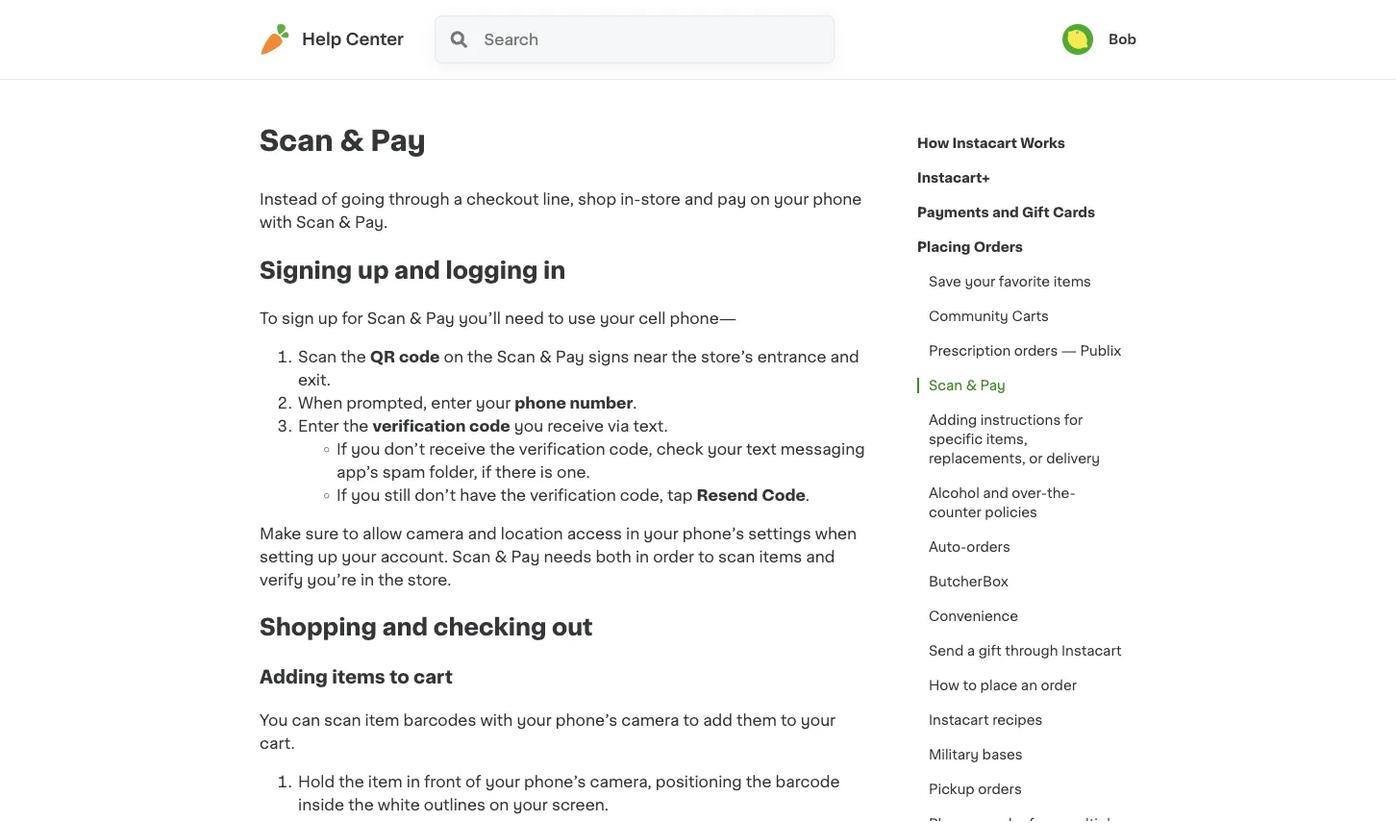 Task type: locate. For each thing, give the bounding box(es) containing it.
allow
[[363, 526, 402, 541]]

orders for prescription
[[1014, 344, 1058, 358]]

0 vertical spatial a
[[453, 191, 463, 207]]

verification up one.
[[519, 441, 605, 457]]

0 horizontal spatial camera
[[406, 526, 464, 541]]

your inside "link"
[[965, 275, 996, 289]]

through right going
[[389, 191, 450, 207]]

code inside the when prompted, enter your phone number . enter the verification code you receive via text. if you don't receive the verification code, check your text messaging app's spam folder, if there is one. if you still don't have the verification code, tap resend code .
[[469, 418, 510, 434]]

through for a
[[389, 191, 450, 207]]

2 vertical spatial verification
[[530, 487, 616, 503]]

when
[[815, 526, 857, 541]]

& inside make sure to allow camera and location access in your phone's settings when setting up your account. scan & pay needs both in order to scan items and verify you're in the store.
[[495, 549, 507, 564]]

1 horizontal spatial items
[[759, 549, 802, 564]]

to right sure
[[343, 526, 359, 541]]

1 horizontal spatial .
[[806, 487, 810, 503]]

through
[[389, 191, 450, 207], [1005, 644, 1058, 658]]

0 vertical spatial order
[[653, 549, 695, 564]]

0 horizontal spatial receive
[[429, 441, 486, 457]]

item
[[365, 713, 400, 728], [368, 775, 403, 790]]

1 horizontal spatial camera
[[622, 713, 679, 728]]

and up 'policies'
[[983, 487, 1009, 500]]

on right pay
[[751, 191, 770, 207]]

to
[[260, 310, 278, 326]]

0 vertical spatial on
[[751, 191, 770, 207]]

1 vertical spatial adding
[[260, 669, 328, 686]]

1 vertical spatial items
[[759, 549, 802, 564]]

scan inside on the scan & pay signs near the store's entrance and exit.
[[497, 349, 536, 364]]

items right favorite
[[1054, 275, 1092, 289]]

military
[[929, 748, 979, 762]]

0 vertical spatial phone
[[813, 191, 862, 207]]

0 vertical spatial don't
[[384, 441, 425, 457]]

store
[[641, 191, 681, 207]]

on inside on the scan & pay signs near the store's entrance and exit.
[[444, 349, 464, 364]]

1 horizontal spatial receive
[[547, 418, 604, 434]]

add
[[703, 713, 733, 728]]

1 horizontal spatial code
[[469, 418, 510, 434]]

& down need
[[539, 349, 552, 364]]

auto-
[[929, 541, 967, 554]]

items down shopping at the bottom of the page
[[332, 669, 385, 686]]

pay inside on the scan & pay signs near the store's entrance and exit.
[[556, 349, 585, 364]]

0 vertical spatial up
[[358, 259, 389, 282]]

1 vertical spatial don't
[[415, 487, 456, 503]]

phone inside the when prompted, enter your phone number . enter the verification code you receive via text. if you don't receive the verification code, check your text messaging app's spam folder, if there is one. if you still don't have the verification code, tap resend code .
[[515, 395, 566, 411]]

orders inside pickup orders link
[[978, 783, 1022, 796]]

community carts link
[[918, 299, 1061, 334]]

1 vertical spatial code,
[[620, 487, 664, 503]]

phone
[[813, 191, 862, 207], [515, 395, 566, 411]]

1 vertical spatial camera
[[622, 713, 679, 728]]

through inside send a gift through instacart link
[[1005, 644, 1058, 658]]

0 horizontal spatial with
[[260, 214, 292, 230]]

& down prescription
[[966, 379, 977, 392]]

1 vertical spatial with
[[480, 713, 513, 728]]

counter
[[929, 506, 982, 519]]

0 horizontal spatial order
[[653, 549, 695, 564]]

for up scan the qr code
[[342, 310, 363, 326]]

send
[[929, 644, 964, 658]]

camera up account.
[[406, 526, 464, 541]]

how for how instacart works
[[918, 137, 950, 150]]

folder,
[[429, 464, 478, 480]]

Search search field
[[482, 16, 834, 63]]

settings
[[748, 526, 811, 541]]

signs
[[589, 349, 630, 364]]

signing
[[260, 259, 352, 282]]

signing up and logging in
[[260, 259, 566, 282]]

you up app's
[[351, 441, 380, 457]]

scan up exit.
[[298, 349, 337, 364]]

camera left 'add'
[[622, 713, 679, 728]]

screen.
[[552, 798, 609, 813]]

enter
[[431, 395, 472, 411]]

0 vertical spatial code
[[399, 349, 440, 364]]

checking
[[434, 616, 547, 639]]

0 vertical spatial item
[[365, 713, 400, 728]]

save your favorite items
[[929, 275, 1092, 289]]

through for instacart
[[1005, 644, 1058, 658]]

you up there
[[514, 418, 544, 434]]

1 vertical spatial orders
[[967, 541, 1011, 554]]

1 vertical spatial verification
[[519, 441, 605, 457]]

scan down settings
[[718, 549, 755, 564]]

messaging
[[781, 441, 865, 457]]

2 horizontal spatial on
[[751, 191, 770, 207]]

adding up can
[[260, 669, 328, 686]]

0 vertical spatial scan
[[718, 549, 755, 564]]

verification down one.
[[530, 487, 616, 503]]

of left going
[[321, 191, 337, 207]]

is
[[540, 464, 553, 480]]

you down app's
[[351, 487, 380, 503]]

0 vertical spatial orders
[[1014, 344, 1058, 358]]

and left pay
[[685, 191, 714, 207]]

1 vertical spatial instacart
[[1062, 644, 1122, 658]]

0 horizontal spatial a
[[453, 191, 463, 207]]

cell
[[639, 310, 666, 326]]

items
[[1054, 275, 1092, 289], [759, 549, 802, 564], [332, 669, 385, 686]]

1 vertical spatial of
[[465, 775, 481, 790]]

& left the pay.
[[339, 214, 351, 230]]

the right near
[[672, 349, 697, 364]]

instacart recipes
[[929, 714, 1043, 727]]

. up text.
[[633, 395, 637, 411]]

0 vertical spatial camera
[[406, 526, 464, 541]]

1 horizontal spatial scan & pay
[[929, 379, 1006, 392]]

1 vertical spatial .
[[806, 487, 810, 503]]

scan right account.
[[452, 549, 491, 564]]

0 vertical spatial of
[[321, 191, 337, 207]]

0 vertical spatial instacart
[[953, 137, 1017, 150]]

orders
[[1014, 344, 1058, 358], [967, 541, 1011, 554], [978, 783, 1022, 796]]

and right entrance on the right top of page
[[831, 349, 860, 364]]

in right both
[[636, 549, 649, 564]]

2 horizontal spatial items
[[1054, 275, 1092, 289]]

verification down enter
[[373, 418, 466, 434]]

how up 'instacart+' link
[[918, 137, 950, 150]]

recipes
[[993, 714, 1043, 727]]

1 vertical spatial on
[[444, 349, 464, 364]]

scan down instead at top
[[296, 214, 335, 230]]

0 vertical spatial adding
[[929, 414, 977, 427]]

0 horizontal spatial adding
[[260, 669, 328, 686]]

up
[[358, 259, 389, 282], [318, 310, 338, 326], [318, 549, 338, 564]]

prescription orders — publix link
[[918, 334, 1133, 368]]

1 vertical spatial for
[[1064, 414, 1083, 427]]

1 vertical spatial how
[[929, 679, 960, 692]]

orders down bases
[[978, 783, 1022, 796]]

0 vertical spatial for
[[342, 310, 363, 326]]

you
[[514, 418, 544, 434], [351, 441, 380, 457], [351, 487, 380, 503]]

orders for auto-
[[967, 541, 1011, 554]]

orders inside auto-orders link
[[967, 541, 1011, 554]]

scan down prescription
[[929, 379, 963, 392]]

1 vertical spatial scan
[[324, 713, 361, 728]]

the right 'enter'
[[343, 418, 369, 434]]

1 horizontal spatial scan
[[718, 549, 755, 564]]

on right the outlines
[[490, 798, 509, 813]]

1 horizontal spatial of
[[465, 775, 481, 790]]

scan
[[718, 549, 755, 564], [324, 713, 361, 728]]

if up app's
[[337, 441, 347, 457]]

1 horizontal spatial with
[[480, 713, 513, 728]]

0 vertical spatial phone's
[[683, 526, 745, 541]]

0 horizontal spatial on
[[444, 349, 464, 364]]

community carts
[[929, 310, 1049, 323]]

scan right can
[[324, 713, 361, 728]]

1 horizontal spatial adding
[[929, 414, 977, 427]]

scan inside instead of going through a checkout line, shop in-store and pay on your phone with scan & pay.
[[296, 214, 335, 230]]

the up there
[[490, 441, 515, 457]]

or
[[1029, 452, 1043, 465]]

1 horizontal spatial for
[[1064, 414, 1083, 427]]

have
[[460, 487, 497, 503]]

1 horizontal spatial through
[[1005, 644, 1058, 658]]

item down adding items to cart
[[365, 713, 400, 728]]

up down the pay.
[[358, 259, 389, 282]]

phone's inside hold the item in front of your phone's camera, positioning the barcode inside the white outlines on your screen.
[[524, 775, 586, 790]]

instacart inside "how instacart works" link
[[953, 137, 1017, 150]]

1 horizontal spatial on
[[490, 798, 509, 813]]

0 horizontal spatial for
[[342, 310, 363, 326]]

&
[[340, 127, 364, 155], [339, 214, 351, 230], [410, 310, 422, 326], [539, 349, 552, 364], [966, 379, 977, 392], [495, 549, 507, 564]]

0 horizontal spatial of
[[321, 191, 337, 207]]

bases
[[983, 748, 1023, 762]]

and
[[685, 191, 714, 207], [992, 206, 1019, 219], [394, 259, 440, 282], [831, 349, 860, 364], [983, 487, 1009, 500], [468, 526, 497, 541], [806, 549, 835, 564], [382, 616, 428, 639]]

receive up the folder,
[[429, 441, 486, 457]]

one.
[[557, 464, 590, 480]]

. up settings
[[806, 487, 810, 503]]

sign
[[282, 310, 314, 326]]

order right both
[[653, 549, 695, 564]]

gift
[[979, 644, 1002, 658]]

you'll
[[459, 310, 501, 326]]

0 vertical spatial items
[[1054, 275, 1092, 289]]

user avatar image
[[1063, 24, 1093, 55]]

pay inside make sure to allow camera and location access in your phone's settings when setting up your account. scan & pay needs both in order to scan items and verify you're in the store.
[[511, 549, 540, 564]]

1 vertical spatial receive
[[429, 441, 486, 457]]

phone's inside make sure to allow camera and location access in your phone's settings when setting up your account. scan & pay needs both in order to scan items and verify you're in the store.
[[683, 526, 745, 541]]

your left screen.
[[513, 798, 548, 813]]

2 vertical spatial instacart
[[929, 714, 989, 727]]

resend
[[697, 487, 758, 503]]

2 vertical spatial orders
[[978, 783, 1022, 796]]

instacart up military
[[929, 714, 989, 727]]

0 vertical spatial with
[[260, 214, 292, 230]]

items,
[[986, 433, 1028, 446]]

0 horizontal spatial scan
[[324, 713, 361, 728]]

camera,
[[590, 775, 652, 790]]

order right the an
[[1041, 679, 1077, 692]]

adding items to cart
[[260, 669, 453, 686]]

via
[[608, 418, 629, 434]]

the left white
[[348, 798, 374, 813]]

0 vertical spatial how
[[918, 137, 950, 150]]

1 vertical spatial scan & pay
[[929, 379, 1006, 392]]

phone—
[[670, 310, 737, 326]]

on up enter
[[444, 349, 464, 364]]

your down the tap
[[644, 526, 679, 541]]

items inside "link"
[[1054, 275, 1092, 289]]

up right the sign
[[318, 310, 338, 326]]

phone's down resend
[[683, 526, 745, 541]]

scan down need
[[497, 349, 536, 364]]

items down settings
[[759, 549, 802, 564]]

if down app's
[[337, 487, 347, 503]]

code down enter
[[469, 418, 510, 434]]

0 horizontal spatial phone
[[515, 395, 566, 411]]

orders inside prescription orders — publix link
[[1014, 344, 1058, 358]]

phone's for camera
[[556, 713, 618, 728]]

0 horizontal spatial through
[[389, 191, 450, 207]]

0 vertical spatial .
[[633, 395, 637, 411]]

1 horizontal spatial phone
[[813, 191, 862, 207]]

adding instructions for specific items, replacements, or delivery link
[[918, 403, 1137, 476]]

code
[[399, 349, 440, 364], [469, 418, 510, 434]]

adding for adding instructions for specific items, replacements, or delivery
[[929, 414, 977, 427]]

a left 'gift'
[[967, 644, 975, 658]]

0 vertical spatial if
[[337, 441, 347, 457]]

item up white
[[368, 775, 403, 790]]

scan inside scan & pay link
[[929, 379, 963, 392]]

phone's up camera,
[[556, 713, 618, 728]]

a
[[453, 191, 463, 207], [967, 644, 975, 658]]

1 vertical spatial phone's
[[556, 713, 618, 728]]

1 horizontal spatial order
[[1041, 679, 1077, 692]]

app's
[[337, 464, 379, 480]]

0 vertical spatial through
[[389, 191, 450, 207]]

1 vertical spatial phone
[[515, 395, 566, 411]]

instead
[[260, 191, 317, 207]]

through up the an
[[1005, 644, 1058, 658]]

.
[[633, 395, 637, 411], [806, 487, 810, 503]]

instacart+
[[918, 171, 990, 185]]

1 horizontal spatial a
[[967, 644, 975, 658]]

phone's inside you can scan item barcodes with your phone's camera to add them to your cart.
[[556, 713, 618, 728]]

2 vertical spatial you
[[351, 487, 380, 503]]

1 vertical spatial up
[[318, 310, 338, 326]]

need
[[505, 310, 544, 326]]

your up hold the item in front of your phone's camera, positioning the barcode inside the white outlines on your screen.
[[517, 713, 552, 728]]

replacements,
[[929, 452, 1026, 465]]

1 vertical spatial through
[[1005, 644, 1058, 658]]

cart
[[414, 669, 453, 686]]

1 vertical spatial item
[[368, 775, 403, 790]]

on the scan & pay signs near the store's entrance and exit.
[[298, 349, 860, 387]]

and left gift
[[992, 206, 1019, 219]]

with down instead at top
[[260, 214, 292, 230]]

receive down number at the left
[[547, 418, 604, 434]]

instacart inside instacart recipes link
[[929, 714, 989, 727]]

2 vertical spatial items
[[332, 669, 385, 686]]

a left 'checkout'
[[453, 191, 463, 207]]

item inside hold the item in front of your phone's camera, positioning the barcode inside the white outlines on your screen.
[[368, 775, 403, 790]]

adding
[[929, 414, 977, 427], [260, 669, 328, 686]]

alcohol and over-the- counter policies link
[[918, 476, 1137, 530]]

don't up spam on the bottom of page
[[384, 441, 425, 457]]

item inside you can scan item barcodes with your phone's camera to add them to your cart.
[[365, 713, 400, 728]]

2 vertical spatial on
[[490, 798, 509, 813]]

adding inside adding instructions for specific items, replacements, or delivery
[[929, 414, 977, 427]]

on inside instead of going through a checkout line, shop in-store and pay on your phone with scan & pay.
[[751, 191, 770, 207]]

scan & pay down prescription
[[929, 379, 1006, 392]]

if
[[337, 441, 347, 457], [337, 487, 347, 503]]

scan & pay
[[260, 127, 426, 155], [929, 379, 1006, 392]]

and inside instead of going through a checkout line, shop in-store and pay on your phone with scan & pay.
[[685, 191, 714, 207]]

orders up "butcherbox" "link"
[[967, 541, 1011, 554]]

shop
[[578, 191, 617, 207]]

positioning
[[656, 775, 742, 790]]

orders
[[974, 240, 1023, 254]]

through inside instead of going through a checkout line, shop in-store and pay on your phone with scan & pay.
[[389, 191, 450, 207]]

for up delivery
[[1064, 414, 1083, 427]]

of up the outlines
[[465, 775, 481, 790]]

in up white
[[407, 775, 420, 790]]

1 vertical spatial order
[[1041, 679, 1077, 692]]

0 vertical spatial scan & pay
[[260, 127, 426, 155]]

sure
[[305, 526, 339, 541]]

0 horizontal spatial scan & pay
[[260, 127, 426, 155]]

on
[[751, 191, 770, 207], [444, 349, 464, 364], [490, 798, 509, 813]]

pay left you'll
[[426, 310, 455, 326]]

scan & pay up going
[[260, 127, 426, 155]]

how down send
[[929, 679, 960, 692]]

scan
[[260, 127, 333, 155], [296, 214, 335, 230], [367, 310, 406, 326], [298, 349, 337, 364], [497, 349, 536, 364], [929, 379, 963, 392], [452, 549, 491, 564]]

enter
[[298, 418, 339, 434]]

2 vertical spatial phone's
[[524, 775, 586, 790]]

your
[[774, 191, 809, 207], [965, 275, 996, 289], [600, 310, 635, 326], [476, 395, 511, 411], [708, 441, 742, 457], [644, 526, 679, 541], [342, 549, 377, 564], [517, 713, 552, 728], [801, 713, 836, 728], [485, 775, 520, 790], [513, 798, 548, 813]]

inside
[[298, 798, 344, 813]]

your left cell
[[600, 310, 635, 326]]

instacart up how to place an order
[[1062, 644, 1122, 658]]

1 vertical spatial you
[[351, 441, 380, 457]]

2 vertical spatial up
[[318, 549, 338, 564]]

adding up specific
[[929, 414, 977, 427]]

needs
[[544, 549, 592, 564]]

order
[[653, 549, 695, 564], [1041, 679, 1077, 692]]

the inside make sure to allow camera and location access in your phone's settings when setting up your account. scan & pay needs both in order to scan items and verify you're in the store.
[[378, 572, 404, 587]]

0 vertical spatial you
[[514, 418, 544, 434]]

in right you're
[[361, 572, 374, 587]]

use
[[568, 310, 596, 326]]

1 vertical spatial if
[[337, 487, 347, 503]]

1 vertical spatial code
[[469, 418, 510, 434]]



Task type: describe. For each thing, give the bounding box(es) containing it.
in-
[[621, 191, 641, 207]]

1 vertical spatial a
[[967, 644, 975, 658]]

and down have
[[468, 526, 497, 541]]

checkout
[[467, 191, 539, 207]]

prompted,
[[346, 395, 427, 411]]

placing orders link
[[918, 230, 1023, 264]]

instacart+ link
[[918, 161, 990, 195]]

policies
[[985, 506, 1038, 519]]

0 horizontal spatial code
[[399, 349, 440, 364]]

your left text
[[708, 441, 742, 457]]

barcodes
[[403, 713, 476, 728]]

an
[[1021, 679, 1038, 692]]

text.
[[633, 418, 668, 434]]

scan inside you can scan item barcodes with your phone's camera to add them to your cart.
[[324, 713, 361, 728]]

and down store.
[[382, 616, 428, 639]]

& inside instead of going through a checkout line, shop in-store and pay on your phone with scan & pay.
[[339, 214, 351, 230]]

exit.
[[298, 372, 331, 387]]

code
[[762, 487, 806, 503]]

scan the qr code
[[298, 349, 440, 364]]

instacart recipes link
[[918, 703, 1054, 738]]

scan up instead at top
[[260, 127, 333, 155]]

place
[[981, 679, 1018, 692]]

the-
[[1047, 487, 1076, 500]]

delivery
[[1047, 452, 1100, 465]]

account.
[[381, 549, 448, 564]]

with inside instead of going through a checkout line, shop in-store and pay on your phone with scan & pay.
[[260, 214, 292, 230]]

access
[[567, 526, 622, 541]]

payments and gift cards
[[918, 206, 1096, 219]]

on inside hold the item in front of your phone's camera, positioning the barcode inside the white outlines on your screen.
[[490, 798, 509, 813]]

the down there
[[501, 487, 526, 503]]

0 vertical spatial receive
[[547, 418, 604, 434]]

scan inside make sure to allow camera and location access in your phone's settings when setting up your account. scan & pay needs both in order to scan items and verify you're in the store.
[[452, 549, 491, 564]]

favorite
[[999, 275, 1050, 289]]

community
[[929, 310, 1009, 323]]

payments and gift cards link
[[918, 195, 1096, 230]]

in inside hold the item in front of your phone's camera, positioning the barcode inside the white outlines on your screen.
[[407, 775, 420, 790]]

and left the 'logging'
[[394, 259, 440, 282]]

to left use
[[548, 310, 564, 326]]

the left barcode
[[746, 775, 772, 790]]

barcode
[[776, 775, 840, 790]]

cart.
[[260, 736, 295, 752]]

in up both
[[626, 526, 640, 541]]

to left cart
[[390, 669, 409, 686]]

carts
[[1012, 310, 1049, 323]]

placing
[[918, 240, 971, 254]]

scan & pay link
[[918, 368, 1017, 403]]

your down allow
[[342, 549, 377, 564]]

location
[[501, 526, 563, 541]]

works
[[1021, 137, 1066, 150]]

to left 'add'
[[683, 713, 699, 728]]

1 if from the top
[[337, 441, 347, 457]]

a inside instead of going through a checkout line, shop in-store and pay on your phone with scan & pay.
[[453, 191, 463, 207]]

hold
[[298, 775, 335, 790]]

instead of going through a checkout line, shop in-store and pay on your phone with scan & pay.
[[260, 191, 862, 230]]

shopping and checking out
[[260, 616, 593, 639]]

military bases link
[[918, 738, 1035, 772]]

setting
[[260, 549, 314, 564]]

pay down prescription
[[980, 379, 1006, 392]]

and inside alcohol and over-the- counter policies
[[983, 487, 1009, 500]]

both
[[596, 549, 632, 564]]

help
[[302, 31, 342, 48]]

camera inside make sure to allow camera and location access in your phone's settings when setting up your account. scan & pay needs both in order to scan items and verify you're in the store.
[[406, 526, 464, 541]]

logging
[[446, 259, 538, 282]]

check
[[657, 441, 704, 457]]

the left the qr
[[341, 349, 366, 364]]

to left place
[[963, 679, 977, 692]]

spam
[[383, 464, 425, 480]]

alcohol
[[929, 487, 980, 500]]

the right hold
[[339, 775, 364, 790]]

phone inside instead of going through a checkout line, shop in-store and pay on your phone with scan & pay.
[[813, 191, 862, 207]]

pickup orders
[[929, 783, 1022, 796]]

entrance
[[758, 349, 827, 364]]

send a gift through instacart
[[929, 644, 1122, 658]]

scan up the qr
[[367, 310, 406, 326]]

if
[[482, 464, 492, 480]]

of inside instead of going through a checkout line, shop in-store and pay on your phone with scan & pay.
[[321, 191, 337, 207]]

items inside make sure to allow camera and location access in your phone's settings when setting up your account. scan & pay needs both in order to scan items and verify you're in the store.
[[759, 549, 802, 564]]

adding for adding items to cart
[[260, 669, 328, 686]]

store.
[[408, 572, 451, 587]]

payments
[[918, 206, 989, 219]]

auto-orders link
[[918, 530, 1022, 565]]

0 vertical spatial code,
[[609, 441, 653, 457]]

military bases
[[929, 748, 1023, 762]]

gift
[[1022, 206, 1050, 219]]

tap
[[667, 487, 693, 503]]

going
[[341, 191, 385, 207]]

& inside on the scan & pay signs near the store's entrance and exit.
[[539, 349, 552, 364]]

instacart image
[[260, 24, 290, 55]]

text
[[746, 441, 777, 457]]

number
[[570, 395, 633, 411]]

you're
[[307, 572, 357, 587]]

scan inside make sure to allow camera and location access in your phone's settings when setting up your account. scan & pay needs both in order to scan items and verify you're in the store.
[[718, 549, 755, 564]]

up inside make sure to allow camera and location access in your phone's settings when setting up your account. scan & pay needs both in order to scan items and verify you're in the store.
[[318, 549, 338, 564]]

your inside instead of going through a checkout line, shop in-store and pay on your phone with scan & pay.
[[774, 191, 809, 207]]

how for how to place an order
[[929, 679, 960, 692]]

your up the outlines
[[485, 775, 520, 790]]

of inside hold the item in front of your phone's camera, positioning the barcode inside the white outlines on your screen.
[[465, 775, 481, 790]]

prescription orders — publix
[[929, 344, 1122, 358]]

0 horizontal spatial items
[[332, 669, 385, 686]]

in up need
[[544, 259, 566, 282]]

outlines
[[424, 798, 486, 813]]

order inside make sure to allow camera and location access in your phone's settings when setting up your account. scan & pay needs both in order to scan items and verify you're in the store.
[[653, 549, 695, 564]]

how to place an order
[[929, 679, 1077, 692]]

to right "them" at the bottom right of the page
[[781, 713, 797, 728]]

2 if from the top
[[337, 487, 347, 503]]

still
[[384, 487, 411, 503]]

orders for pickup
[[978, 783, 1022, 796]]

you can scan item barcodes with your phone's camera to add them to your cart.
[[260, 713, 836, 752]]

specific
[[929, 433, 983, 446]]

& down signing up and logging in
[[410, 310, 422, 326]]

0 vertical spatial verification
[[373, 418, 466, 434]]

& inside scan & pay link
[[966, 379, 977, 392]]

with inside you can scan item barcodes with your phone's camera to add them to your cart.
[[480, 713, 513, 728]]

instacart inside send a gift through instacart link
[[1062, 644, 1122, 658]]

and inside "link"
[[992, 206, 1019, 219]]

phone's for camera,
[[524, 775, 586, 790]]

make
[[260, 526, 301, 541]]

white
[[378, 798, 420, 813]]

bob
[[1109, 33, 1137, 46]]

help center
[[302, 31, 404, 48]]

publix
[[1081, 344, 1122, 358]]

your right enter
[[476, 395, 511, 411]]

how instacart works link
[[918, 126, 1066, 161]]

pay up going
[[370, 127, 426, 155]]

convenience link
[[918, 599, 1030, 634]]

them
[[737, 713, 777, 728]]

to down resend
[[698, 549, 714, 564]]

0 horizontal spatial .
[[633, 395, 637, 411]]

and down when
[[806, 549, 835, 564]]

for inside adding instructions for specific items, replacements, or delivery
[[1064, 414, 1083, 427]]

how to place an order link
[[918, 668, 1089, 703]]

how instacart works
[[918, 137, 1066, 150]]

hold the item in front of your phone's camera, positioning the barcode inside the white outlines on your screen.
[[298, 775, 840, 813]]

when
[[298, 395, 343, 411]]

the down you'll
[[467, 349, 493, 364]]

bob link
[[1063, 24, 1137, 55]]

your right "them" at the bottom right of the page
[[801, 713, 836, 728]]

center
[[346, 31, 404, 48]]

over-
[[1012, 487, 1047, 500]]

& up going
[[340, 127, 364, 155]]

butcherbox link
[[918, 565, 1020, 599]]

and inside on the scan & pay signs near the store's entrance and exit.
[[831, 349, 860, 364]]

near
[[633, 349, 668, 364]]

camera inside you can scan item barcodes with your phone's camera to add them to your cart.
[[622, 713, 679, 728]]



Task type: vqa. For each thing, say whether or not it's contained in the screenshot.
camera
yes



